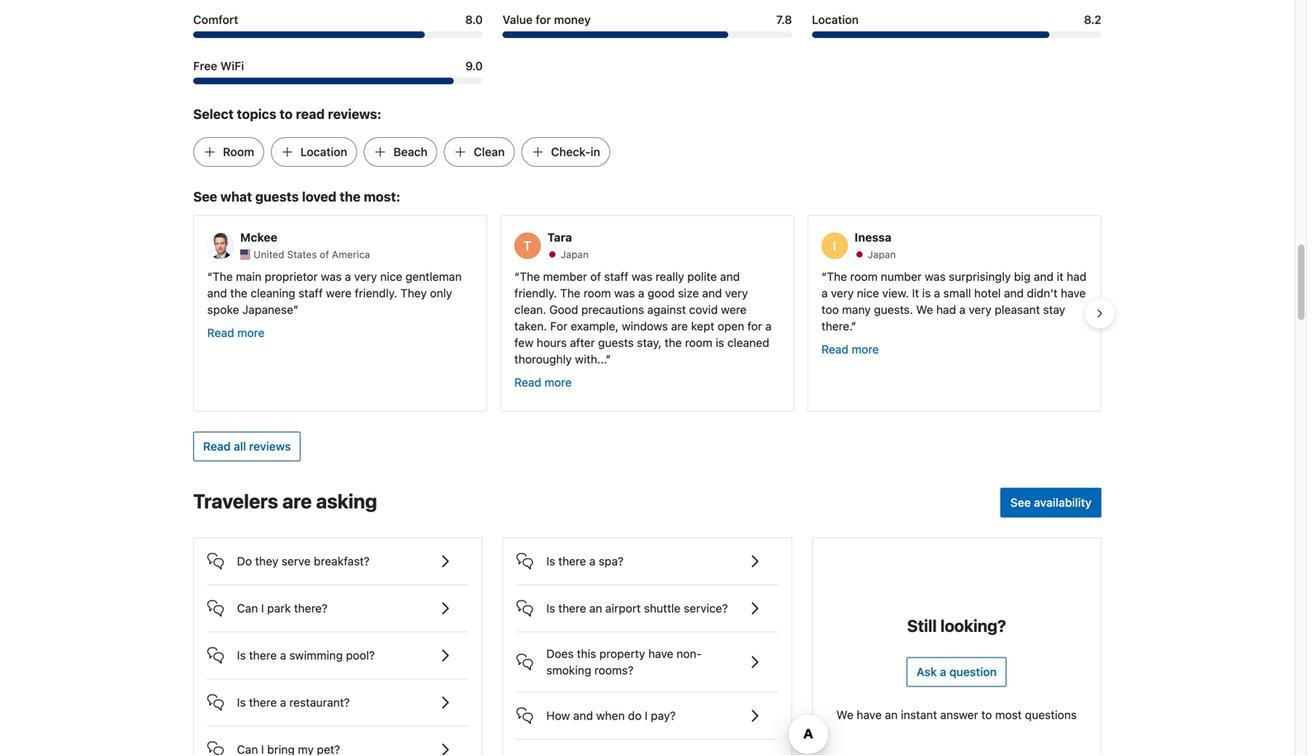 Task type: describe. For each thing, give the bounding box(es) containing it.
select topics to read reviews:
[[193, 106, 382, 122]]

0 horizontal spatial i
[[261, 601, 264, 615]]

member
[[543, 270, 587, 283]]

the for main
[[213, 270, 233, 283]]

a inside the "ask a question" button
[[940, 665, 947, 679]]

how
[[547, 709, 570, 722]]

travelers are asking
[[193, 489, 377, 513]]

thoroughly
[[515, 352, 572, 366]]

read for " the member of staff was really polite and friendly. the room was a good size and very clean. good precautions against covid were taken. for example, windows are kept open for a few hours after guests stay, the room is cleaned thoroughly with...
[[515, 375, 542, 389]]

" for cleaning
[[293, 303, 299, 316]]

in
[[591, 145, 601, 159]]

is inside " the room number was surprisingly big and it had a very nice view. it is a small hotel and didn't have too many guests. we had a very pleasant stay there.
[[923, 286, 931, 300]]

was up precautions
[[614, 286, 635, 300]]

a up cleaned at the top right of the page
[[766, 319, 772, 333]]

friendly. inside " the main proprietor was a very nice gentleman and the cleaning staff were friendly.  they only spoke japanese
[[355, 286, 397, 300]]

surprisingly
[[949, 270, 1011, 283]]

is for is there a spa?
[[547, 554, 555, 568]]

the down member
[[560, 286, 581, 300]]

cleaning
[[251, 286, 296, 300]]

1 vertical spatial room
[[584, 286, 611, 300]]

clean.
[[515, 303, 546, 316]]

most:
[[364, 189, 401, 204]]

do they serve breakfast?
[[237, 554, 370, 568]]

for inside " the member of staff was really polite and friendly. the room was a good size and very clean. good precautions against covid were taken. for example, windows are kept open for a few hours after guests stay, the room is cleaned thoroughly with...
[[748, 319, 763, 333]]

7.8
[[777, 13, 792, 26]]

very up too
[[831, 286, 854, 300]]

big
[[1014, 270, 1031, 283]]

read all reviews button
[[193, 432, 301, 461]]

is there a restaurant? button
[[207, 679, 469, 712]]

value for money
[[503, 13, 591, 26]]

precautions
[[582, 303, 644, 316]]

it
[[912, 286, 920, 300]]

very inside " the main proprietor was a very nice gentleman and the cleaning staff were friendly.  they only spoke japanese
[[354, 270, 377, 283]]

japanese
[[242, 303, 293, 316]]

more for the room number was surprisingly big and it had a very nice view. it is a small hotel and didn't have too many guests. we had a very pleasant stay there.
[[852, 342, 879, 356]]

room
[[223, 145, 254, 159]]

there.
[[822, 319, 852, 333]]

united states of america image
[[240, 249, 250, 259]]

ask
[[917, 665, 937, 679]]

the inside " the main proprietor was a very nice gentleman and the cleaning staff were friendly.  they only spoke japanese
[[230, 286, 248, 300]]

polite
[[688, 270, 717, 283]]

staff inside " the member of staff was really polite and friendly. the room was a good size and very clean. good precautions against covid were taken. for example, windows are kept open for a few hours after guests stay, the room is cleaned thoroughly with...
[[604, 270, 629, 283]]

free wifi 9.0 meter
[[193, 78, 483, 84]]

this is a carousel with rotating slides. it displays featured reviews of the property. use the next and previous buttons to navigate. region
[[180, 209, 1115, 418]]

have inside does this property have non- smoking rooms?
[[649, 647, 674, 660]]

america
[[332, 249, 370, 260]]

ask a question
[[917, 665, 997, 679]]

see for see availability
[[1011, 496, 1031, 509]]

does
[[547, 647, 574, 660]]

open
[[718, 319, 745, 333]]

money
[[554, 13, 591, 26]]

was inside " the main proprietor was a very nice gentleman and the cleaning staff were friendly.  they only spoke japanese
[[321, 270, 342, 283]]

the for room
[[827, 270, 848, 283]]

guests inside " the member of staff was really polite and friendly. the room was a good size and very clean. good precautions against covid were taken. for example, windows are kept open for a few hours after guests stay, the room is cleaned thoroughly with...
[[598, 336, 634, 349]]

can i park there? button
[[207, 585, 469, 618]]

travelers
[[193, 489, 278, 513]]

how and when do i pay?
[[547, 709, 676, 722]]

" the member of staff was really polite and friendly. the room was a good size and very clean. good precautions against covid were taken. for example, windows are kept open for a few hours after guests stay, the room is cleaned thoroughly with...
[[515, 270, 772, 366]]

smoking
[[547, 663, 592, 677]]

all
[[234, 439, 246, 453]]

more for the main proprietor was a very nice gentleman and the cleaning staff were friendly.  they only spoke japanese
[[237, 326, 265, 339]]

have inside " the room number was surprisingly big and it had a very nice view. it is a small hotel and didn't have too many guests. we had a very pleasant stay there.
[[1061, 286, 1086, 300]]

read
[[296, 106, 325, 122]]

we inside " the room number was surprisingly big and it had a very nice view. it is a small hotel and didn't have too many guests. we had a very pleasant stay there.
[[917, 303, 934, 316]]

they
[[401, 286, 427, 300]]

" for " the member of staff was really polite and friendly. the room was a good size and very clean. good precautions against covid were taken. for example, windows are kept open for a few hours after guests stay, the room is cleaned thoroughly with...
[[515, 270, 520, 283]]

clean
[[474, 145, 505, 159]]

a inside is there a restaurant? button
[[280, 696, 286, 709]]

value for money 7.8 meter
[[503, 31, 792, 38]]

japan for tara
[[561, 249, 589, 260]]

reviews
[[249, 439, 291, 453]]

questions
[[1025, 708, 1077, 722]]

is for is there a restaurant?
[[237, 696, 246, 709]]

read more for " the main proprietor was a very nice gentleman and the cleaning staff were friendly.  they only spoke japanese
[[207, 326, 265, 339]]

" for " the room number was surprisingly big and it had a very nice view. it is a small hotel and didn't have too many guests. we had a very pleasant stay there.
[[822, 270, 827, 283]]

was inside " the room number was surprisingly big and it had a very nice view. it is a small hotel and didn't have too many guests. we had a very pleasant stay there.
[[925, 270, 946, 283]]

1 horizontal spatial the
[[340, 189, 361, 204]]

0 vertical spatial had
[[1067, 270, 1087, 283]]

and up pleasant
[[1004, 286, 1024, 300]]

value
[[503, 13, 533, 26]]

read for " the main proprietor was a very nice gentleman and the cleaning staff were friendly.  they only spoke japanese
[[207, 326, 234, 339]]

is there an airport shuttle service? button
[[517, 585, 778, 618]]

mckee
[[240, 231, 278, 244]]

asking
[[316, 489, 377, 513]]

when
[[596, 709, 625, 722]]

still looking?
[[908, 616, 1007, 635]]

non-
[[677, 647, 702, 660]]

service?
[[684, 601, 728, 615]]

this
[[577, 647, 597, 660]]

0 vertical spatial to
[[280, 106, 293, 122]]

only
[[430, 286, 452, 300]]

stay,
[[637, 336, 662, 349]]

airport
[[606, 601, 641, 615]]

there?
[[294, 601, 328, 615]]

0 horizontal spatial for
[[536, 13, 551, 26]]

see availability button
[[1001, 488, 1102, 517]]

" for " the main proprietor was a very nice gentleman and the cleaning staff were friendly.  they only spoke japanese
[[207, 270, 213, 283]]

taken.
[[515, 319, 547, 333]]

we have an instant answer to most questions
[[837, 708, 1077, 722]]

there for is there a swimming pool?
[[249, 648, 277, 662]]

is inside " the member of staff was really polite and friendly. the room was a good size and very clean. good precautions against covid were taken. for example, windows are kept open for a few hours after guests stay, the room is cleaned thoroughly with...
[[716, 336, 725, 349]]

question
[[950, 665, 997, 679]]

serve
[[282, 554, 311, 568]]

8.2
[[1085, 13, 1102, 26]]

select
[[193, 106, 234, 122]]

read all reviews
[[203, 439, 291, 453]]

a up too
[[822, 286, 828, 300]]

windows
[[622, 319, 668, 333]]

and up covid
[[702, 286, 722, 300]]

1 vertical spatial had
[[937, 303, 957, 316]]

see what guests loved the most:
[[193, 189, 401, 204]]

is for is there a swimming pool?
[[237, 648, 246, 662]]

wifi
[[220, 59, 244, 73]]

example,
[[571, 319, 619, 333]]

is for is there an airport shuttle service?
[[547, 601, 555, 615]]

a down the small
[[960, 303, 966, 316]]

is there a swimming pool? button
[[207, 632, 469, 665]]

gentleman
[[406, 270, 462, 283]]

good
[[550, 303, 579, 316]]

property
[[600, 647, 645, 660]]

for
[[550, 319, 568, 333]]

read more for " the room number was surprisingly big and it had a very nice view. it is a small hotel and didn't have too many guests. we had a very pleasant stay there.
[[822, 342, 879, 356]]



Task type: locate. For each thing, give the bounding box(es) containing it.
restaurant?
[[289, 696, 350, 709]]

0 horizontal spatial location
[[301, 145, 347, 159]]

are inside " the member of staff was really polite and friendly. the room was a good size and very clean. good precautions against covid were taken. for example, windows are kept open for a few hours after guests stay, the room is cleaned thoroughly with...
[[671, 319, 688, 333]]

1 vertical spatial to
[[982, 708, 993, 722]]

1 vertical spatial the
[[230, 286, 248, 300]]

0 vertical spatial nice
[[380, 270, 403, 283]]

0 vertical spatial staff
[[604, 270, 629, 283]]

read more button for " the main proprietor was a very nice gentleman and the cleaning staff were friendly.  they only spoke japanese
[[207, 325, 265, 341]]

0 vertical spatial "
[[293, 303, 299, 316]]

ask a question button
[[907, 657, 1007, 687]]

0 horizontal spatial we
[[837, 708, 854, 722]]

" inside " the main proprietor was a very nice gentleman and the cleaning staff were friendly.  they only spoke japanese
[[207, 270, 213, 283]]

japan image
[[548, 249, 558, 259]]

read
[[207, 326, 234, 339], [822, 342, 849, 356], [515, 375, 542, 389], [203, 439, 231, 453]]

there for is there an airport shuttle service?
[[559, 601, 586, 615]]

1 friendly. from the left
[[355, 286, 397, 300]]

0 horizontal spatial room
[[584, 286, 611, 300]]

and up spoke
[[207, 286, 227, 300]]

1 horizontal spatial staff
[[604, 270, 629, 283]]

" up the clean. on the top left
[[515, 270, 520, 283]]

0 horizontal spatial staff
[[299, 286, 323, 300]]

a left swimming
[[280, 648, 286, 662]]

" for very
[[852, 319, 857, 333]]

room inside " the room number was surprisingly big and it had a very nice view. it is a small hotel and didn't have too many guests. we had a very pleasant stay there.
[[851, 270, 878, 283]]

2 horizontal spatial more
[[852, 342, 879, 356]]

read down there.
[[822, 342, 849, 356]]

read for " the room number was surprisingly big and it had a very nice view. it is a small hotel and didn't have too many guests. we had a very pleasant stay there.
[[822, 342, 849, 356]]

1 horizontal spatial of
[[591, 270, 601, 283]]

small
[[944, 286, 972, 300]]

do
[[237, 554, 252, 568]]

the for member
[[520, 270, 540, 283]]

for right 'value'
[[536, 13, 551, 26]]

staff down proprietor
[[299, 286, 323, 300]]

0 vertical spatial the
[[340, 189, 361, 204]]

0 horizontal spatial read more button
[[207, 325, 265, 341]]

1 horizontal spatial location
[[812, 13, 859, 26]]

0 vertical spatial of
[[320, 249, 329, 260]]

see left availability
[[1011, 496, 1031, 509]]

0 horizontal spatial read more
[[207, 326, 265, 339]]

" inside " the room number was surprisingly big and it had a very nice view. it is a small hotel and didn't have too many guests. we had a very pleasant stay there.
[[822, 270, 827, 283]]

1 vertical spatial is
[[716, 336, 725, 349]]

of
[[320, 249, 329, 260], [591, 270, 601, 283]]

2 horizontal spatial "
[[822, 270, 827, 283]]

staff inside " the main proprietor was a very nice gentleman and the cleaning staff were friendly.  they only spoke japanese
[[299, 286, 323, 300]]

stay
[[1044, 303, 1066, 316]]

free
[[193, 59, 217, 73]]

didn't
[[1027, 286, 1058, 300]]

2 vertical spatial the
[[665, 336, 682, 349]]

an for airport
[[590, 601, 602, 615]]

1 vertical spatial guests
[[598, 336, 634, 349]]

and inside " the main proprietor was a very nice gentleman and the cleaning staff were friendly.  they only spoke japanese
[[207, 286, 227, 300]]

1 vertical spatial read more
[[822, 342, 879, 356]]

have
[[1061, 286, 1086, 300], [649, 647, 674, 660], [857, 708, 882, 722]]

1 vertical spatial more
[[852, 342, 879, 356]]

1 horizontal spatial we
[[917, 303, 934, 316]]

" the room number was surprisingly big and it had a very nice view. it is a small hotel and didn't have too many guests. we had a very pleasant stay there.
[[822, 270, 1087, 333]]

nice up many
[[857, 286, 880, 300]]

is up does at left
[[547, 601, 555, 615]]

is right it at the right
[[923, 286, 931, 300]]

0 vertical spatial read more
[[207, 326, 265, 339]]

there for is there a restaurant?
[[249, 696, 277, 709]]

answer
[[941, 708, 979, 722]]

there inside button
[[559, 601, 586, 615]]

park
[[267, 601, 291, 615]]

1 horizontal spatial see
[[1011, 496, 1031, 509]]

2 horizontal spatial the
[[665, 336, 682, 349]]

were up "open"
[[721, 303, 747, 316]]

1 horizontal spatial were
[[721, 303, 747, 316]]

a inside is there a swimming pool? button
[[280, 648, 286, 662]]

the inside " the member of staff was really polite and friendly. the room was a good size and very clean. good precautions against covid were taken. for example, windows are kept open for a few hours after guests stay, the room is cleaned thoroughly with...
[[665, 336, 682, 349]]

are left asking
[[282, 489, 312, 513]]

had down the small
[[937, 303, 957, 316]]

were
[[326, 286, 352, 300], [721, 303, 747, 316]]

still
[[908, 616, 937, 635]]

staff up precautions
[[604, 270, 629, 283]]

japan down the inessa
[[868, 249, 896, 260]]

2 vertical spatial more
[[545, 375, 572, 389]]

0 horizontal spatial guests
[[255, 189, 299, 204]]

a right ask
[[940, 665, 947, 679]]

have left non-
[[649, 647, 674, 660]]

read more down spoke
[[207, 326, 265, 339]]

few
[[515, 336, 534, 349]]

0 horizontal spatial the
[[230, 286, 248, 300]]

0 horizontal spatial are
[[282, 489, 312, 513]]

and right how
[[573, 709, 593, 722]]

0 horizontal spatial an
[[590, 601, 602, 615]]

there left spa?
[[559, 554, 586, 568]]

an for instant
[[885, 708, 898, 722]]

is down can
[[237, 648, 246, 662]]

friendly.
[[355, 286, 397, 300], [515, 286, 557, 300]]

and inside button
[[573, 709, 593, 722]]

i
[[261, 601, 264, 615], [645, 709, 648, 722]]

" up too
[[822, 270, 827, 283]]

0 vertical spatial i
[[261, 601, 264, 615]]

" inside " the member of staff was really polite and friendly. the room was a good size and very clean. good precautions against covid were taken. for example, windows are kept open for a few hours after guests stay, the room is cleaned thoroughly with...
[[515, 270, 520, 283]]

1 vertical spatial we
[[837, 708, 854, 722]]

2 friendly. from the left
[[515, 286, 557, 300]]

a left spa?
[[590, 554, 596, 568]]

is there a spa? button
[[517, 538, 778, 571]]

of right member
[[591, 270, 601, 283]]

check-
[[551, 145, 591, 159]]

for up cleaned at the top right of the page
[[748, 319, 763, 333]]

an inside is there an airport shuttle service? button
[[590, 601, 602, 615]]

1 horizontal spatial more
[[545, 375, 572, 389]]

guests
[[255, 189, 299, 204], [598, 336, 634, 349]]

1 vertical spatial nice
[[857, 286, 880, 300]]

spa?
[[599, 554, 624, 568]]

1 " from the left
[[207, 270, 213, 283]]

very inside " the member of staff was really polite and friendly. the room was a good size and very clean. good precautions against covid were taken. for example, windows are kept open for a few hours after guests stay, the room is cleaned thoroughly with...
[[725, 286, 748, 300]]

0 vertical spatial are
[[671, 319, 688, 333]]

was up the small
[[925, 270, 946, 283]]

more down 'thoroughly'
[[545, 375, 572, 389]]

instant
[[901, 708, 938, 722]]

0 vertical spatial we
[[917, 303, 934, 316]]

0 horizontal spatial more
[[237, 326, 265, 339]]

view.
[[883, 286, 909, 300]]

0 vertical spatial see
[[193, 189, 217, 204]]

had right "it"
[[1067, 270, 1087, 283]]

1 horizontal spatial have
[[857, 708, 882, 722]]

1 horizontal spatial read more button
[[515, 374, 572, 391]]

see availability
[[1011, 496, 1092, 509]]

there up does at left
[[559, 601, 586, 615]]

pleasant
[[995, 303, 1041, 316]]

friendly. left they
[[355, 286, 397, 300]]

1 horizontal spatial i
[[645, 709, 648, 722]]

a
[[345, 270, 351, 283], [638, 286, 645, 300], [822, 286, 828, 300], [934, 286, 941, 300], [960, 303, 966, 316], [766, 319, 772, 333], [590, 554, 596, 568], [280, 648, 286, 662], [940, 665, 947, 679], [280, 696, 286, 709]]

0 horizontal spatial friendly.
[[355, 286, 397, 300]]

1 horizontal spatial "
[[606, 352, 611, 366]]

what
[[220, 189, 252, 204]]

0 horizontal spatial japan
[[561, 249, 589, 260]]

read more button for " the member of staff was really polite and friendly. the room was a good size and very clean. good precautions against covid were taken. for example, windows are kept open for a few hours after guests stay, the room is cleaned thoroughly with...
[[515, 374, 572, 391]]

japan for inessa
[[868, 249, 896, 260]]

united states of america
[[254, 249, 370, 260]]

0 horizontal spatial have
[[649, 647, 674, 660]]

friendly. up the clean. on the top left
[[515, 286, 557, 300]]

nice
[[380, 270, 403, 283], [857, 286, 880, 300]]

more down japanese
[[237, 326, 265, 339]]

the right stay,
[[665, 336, 682, 349]]

the inside " the main proprietor was a very nice gentleman and the cleaning staff were friendly.  they only spoke japanese
[[213, 270, 233, 283]]

0 vertical spatial more
[[237, 326, 265, 339]]

0 horizontal spatial to
[[280, 106, 293, 122]]

1 vertical spatial location
[[301, 145, 347, 159]]

after
[[570, 336, 595, 349]]

read more button down 'thoroughly'
[[515, 374, 572, 391]]

an left airport
[[590, 601, 602, 615]]

more down many
[[852, 342, 879, 356]]

room down japan icon
[[851, 270, 878, 283]]

1 vertical spatial "
[[852, 319, 857, 333]]

breakfast?
[[314, 554, 370, 568]]

a left good
[[638, 286, 645, 300]]

reviews:
[[328, 106, 382, 122]]

there for is there a spa?
[[559, 554, 586, 568]]

swimming
[[289, 648, 343, 662]]

very up "open"
[[725, 286, 748, 300]]

were inside " the member of staff was really polite and friendly. the room was a good size and very clean. good precautions against covid were taken. for example, windows are kept open for a few hours after guests stay, the room is cleaned thoroughly with...
[[721, 303, 747, 316]]

read more for " the member of staff was really polite and friendly. the room was a good size and very clean. good precautions against covid were taken. for example, windows are kept open for a few hours after guests stay, the room is cleaned thoroughly with...
[[515, 375, 572, 389]]

read more button down there.
[[822, 341, 879, 358]]

number
[[881, 270, 922, 283]]

and right polite
[[720, 270, 740, 283]]

have left instant
[[857, 708, 882, 722]]

nice up they
[[380, 270, 403, 283]]

guests right "what"
[[255, 189, 299, 204]]

with...
[[575, 352, 606, 366]]

availability
[[1034, 496, 1092, 509]]

good
[[648, 286, 675, 300]]

room
[[851, 270, 878, 283], [584, 286, 611, 300], [685, 336, 713, 349]]

" for room
[[606, 352, 611, 366]]

"
[[207, 270, 213, 283], [515, 270, 520, 283], [822, 270, 827, 283]]

does this property have non- smoking rooms? button
[[517, 632, 778, 679]]

very down 'hotel' on the top right of page
[[969, 303, 992, 316]]

2 japan from the left
[[868, 249, 896, 260]]

pool?
[[346, 648, 375, 662]]

room down kept
[[685, 336, 713, 349]]

1 horizontal spatial to
[[982, 708, 993, 722]]

an
[[590, 601, 602, 615], [885, 708, 898, 722]]

tara
[[548, 231, 572, 244]]

2 horizontal spatial "
[[852, 319, 857, 333]]

0 vertical spatial an
[[590, 601, 602, 615]]

read more
[[207, 326, 265, 339], [822, 342, 879, 356], [515, 375, 572, 389]]

0 horizontal spatial were
[[326, 286, 352, 300]]

against
[[648, 303, 686, 316]]

was down united states of america
[[321, 270, 342, 283]]

nice inside " the main proprietor was a very nice gentleman and the cleaning staff were friendly.  they only spoke japanese
[[380, 270, 403, 283]]

0 horizontal spatial nice
[[380, 270, 403, 283]]

1 japan from the left
[[561, 249, 589, 260]]

1 horizontal spatial guests
[[598, 336, 634, 349]]

to
[[280, 106, 293, 122], [982, 708, 993, 722]]

see left "what"
[[193, 189, 217, 204]]

kept
[[691, 319, 715, 333]]

see inside button
[[1011, 496, 1031, 509]]

a inside " the main proprietor was a very nice gentleman and the cleaning staff were friendly.  they only spoke japanese
[[345, 270, 351, 283]]

we left instant
[[837, 708, 854, 722]]

2 vertical spatial read more
[[515, 375, 572, 389]]

read more button for " the room number was surprisingly big and it had a very nice view. it is a small hotel and didn't have too many guests. we had a very pleasant stay there.
[[822, 341, 879, 358]]

are down against
[[671, 319, 688, 333]]

2 vertical spatial have
[[857, 708, 882, 722]]

2 vertical spatial "
[[606, 352, 611, 366]]

2 vertical spatial room
[[685, 336, 713, 349]]

we down it at the right
[[917, 303, 934, 316]]

8.0
[[465, 13, 483, 26]]

the down the main
[[230, 286, 248, 300]]

see for see what guests loved the most:
[[193, 189, 217, 204]]

1 horizontal spatial japan
[[868, 249, 896, 260]]

1 horizontal spatial room
[[685, 336, 713, 349]]

read more down 'thoroughly'
[[515, 375, 572, 389]]

read down 'thoroughly'
[[515, 375, 542, 389]]

1 vertical spatial for
[[748, 319, 763, 333]]

1 horizontal spatial is
[[923, 286, 931, 300]]

of right states on the top left
[[320, 249, 329, 260]]

free wifi
[[193, 59, 244, 73]]

0 vertical spatial were
[[326, 286, 352, 300]]

0 horizontal spatial see
[[193, 189, 217, 204]]

rooms?
[[595, 663, 634, 677]]

do
[[628, 709, 642, 722]]

looking?
[[941, 616, 1007, 635]]

hours
[[537, 336, 567, 349]]

i right can
[[261, 601, 264, 615]]

1 horizontal spatial an
[[885, 708, 898, 722]]

0 horizontal spatial had
[[937, 303, 957, 316]]

3 " from the left
[[822, 270, 827, 283]]

0 horizontal spatial is
[[716, 336, 725, 349]]

read left all
[[203, 439, 231, 453]]

there
[[559, 554, 586, 568], [559, 601, 586, 615], [249, 648, 277, 662], [249, 696, 277, 709]]

1 vertical spatial have
[[649, 647, 674, 660]]

guests down example, at the top of the page
[[598, 336, 634, 349]]

read down spoke
[[207, 326, 234, 339]]

had
[[1067, 270, 1087, 283], [937, 303, 957, 316]]

and left "it"
[[1034, 270, 1054, 283]]

read more down there.
[[822, 342, 879, 356]]

see
[[193, 189, 217, 204], [1011, 496, 1031, 509]]

1 horizontal spatial read more
[[515, 375, 572, 389]]

there down can
[[249, 648, 277, 662]]

a down 'america'
[[345, 270, 351, 283]]

location 8.2 meter
[[812, 31, 1102, 38]]

japan image
[[855, 249, 865, 259]]

does this property have non- smoking rooms?
[[547, 647, 702, 677]]

there left restaurant?
[[249, 696, 277, 709]]

room up precautions
[[584, 286, 611, 300]]

have down "it"
[[1061, 286, 1086, 300]]

very down 'america'
[[354, 270, 377, 283]]

" down 'cleaning'
[[293, 303, 299, 316]]

really
[[656, 270, 685, 283]]

" down many
[[852, 319, 857, 333]]

the inside " the room number was surprisingly big and it had a very nice view. it is a small hotel and didn't have too many guests. we had a very pleasant stay there.
[[827, 270, 848, 283]]

the up too
[[827, 270, 848, 283]]

2 " from the left
[[515, 270, 520, 283]]

0 vertical spatial for
[[536, 13, 551, 26]]

they
[[255, 554, 278, 568]]

a left restaurant?
[[280, 696, 286, 709]]

location down read
[[301, 145, 347, 159]]

is left spa?
[[547, 554, 555, 568]]

1 horizontal spatial nice
[[857, 286, 880, 300]]

were down 'america'
[[326, 286, 352, 300]]

0 vertical spatial is
[[923, 286, 931, 300]]

comfort 8.0 meter
[[193, 31, 483, 38]]

is down "open"
[[716, 336, 725, 349]]

united
[[254, 249, 284, 260]]

japan right japan image
[[561, 249, 589, 260]]

the up the clean. on the top left
[[520, 270, 540, 283]]

is there a restaurant?
[[237, 696, 350, 709]]

1 horizontal spatial friendly.
[[515, 286, 557, 300]]

0 vertical spatial room
[[851, 270, 878, 283]]

friendly. inside " the member of staff was really polite and friendly. the room was a good size and very clean. good precautions against covid were taken. for example, windows are kept open for a few hours after guests stay, the room is cleaned thoroughly with...
[[515, 286, 557, 300]]

cleaned
[[728, 336, 770, 349]]

was up good
[[632, 270, 653, 283]]

" up spoke
[[207, 270, 213, 283]]

the left the main
[[213, 270, 233, 283]]

0 horizontal spatial of
[[320, 249, 329, 260]]

i right do
[[645, 709, 648, 722]]

an left instant
[[885, 708, 898, 722]]

is there an airport shuttle service?
[[547, 601, 728, 615]]

1 horizontal spatial "
[[515, 270, 520, 283]]

more
[[237, 326, 265, 339], [852, 342, 879, 356], [545, 375, 572, 389]]

nice inside " the room number was surprisingly big and it had a very nice view. it is a small hotel and didn't have too many guests. we had a very pleasant stay there.
[[857, 286, 880, 300]]

1 vertical spatial are
[[282, 489, 312, 513]]

" the main proprietor was a very nice gentleman and the cleaning staff were friendly.  they only spoke japanese
[[207, 270, 462, 316]]

a inside is there a spa? button
[[590, 554, 596, 568]]

1 horizontal spatial had
[[1067, 270, 1087, 283]]

are
[[671, 319, 688, 333], [282, 489, 312, 513]]

0 vertical spatial guests
[[255, 189, 299, 204]]

to left the most
[[982, 708, 993, 722]]

location right 7.8
[[812, 13, 859, 26]]

most
[[996, 708, 1022, 722]]

shuttle
[[644, 601, 681, 615]]

of inside " the member of staff was really polite and friendly. the room was a good size and very clean. good precautions against covid were taken. for example, windows are kept open for a few hours after guests stay, the room is cleaned thoroughly with...
[[591, 270, 601, 283]]

were inside " the main proprietor was a very nice gentleman and the cleaning staff were friendly.  they only spoke japanese
[[326, 286, 352, 300]]

1 vertical spatial i
[[645, 709, 648, 722]]

0 horizontal spatial "
[[293, 303, 299, 316]]

1 vertical spatial staff
[[299, 286, 323, 300]]

read inside button
[[203, 439, 231, 453]]

proprietor
[[265, 270, 318, 283]]

spoke
[[207, 303, 239, 316]]

read more button down spoke
[[207, 325, 265, 341]]

it
[[1057, 270, 1064, 283]]

1 vertical spatial an
[[885, 708, 898, 722]]

can
[[237, 601, 258, 615]]

1 horizontal spatial for
[[748, 319, 763, 333]]

0 horizontal spatial "
[[207, 270, 213, 283]]

guests.
[[874, 303, 913, 316]]

1 vertical spatial of
[[591, 270, 601, 283]]

1 vertical spatial were
[[721, 303, 747, 316]]

do they serve breakfast? button
[[207, 538, 469, 571]]

the right loved
[[340, 189, 361, 204]]

is inside button
[[547, 601, 555, 615]]

is left restaurant?
[[237, 696, 246, 709]]

more for the member of staff was really polite and friendly. the room was a good size and very clean. good precautions against covid were taken. for example, windows are kept open for a few hours after guests stay, the room is cleaned thoroughly with...
[[545, 375, 572, 389]]

" down example, at the top of the page
[[606, 352, 611, 366]]

hotel
[[975, 286, 1001, 300]]

a left the small
[[934, 286, 941, 300]]

is there a spa?
[[547, 554, 624, 568]]

0 vertical spatial have
[[1061, 286, 1086, 300]]

1 horizontal spatial are
[[671, 319, 688, 333]]

to left read
[[280, 106, 293, 122]]

check-in
[[551, 145, 601, 159]]



Task type: vqa. For each thing, say whether or not it's contained in the screenshot.
How and when do I pay?
yes



